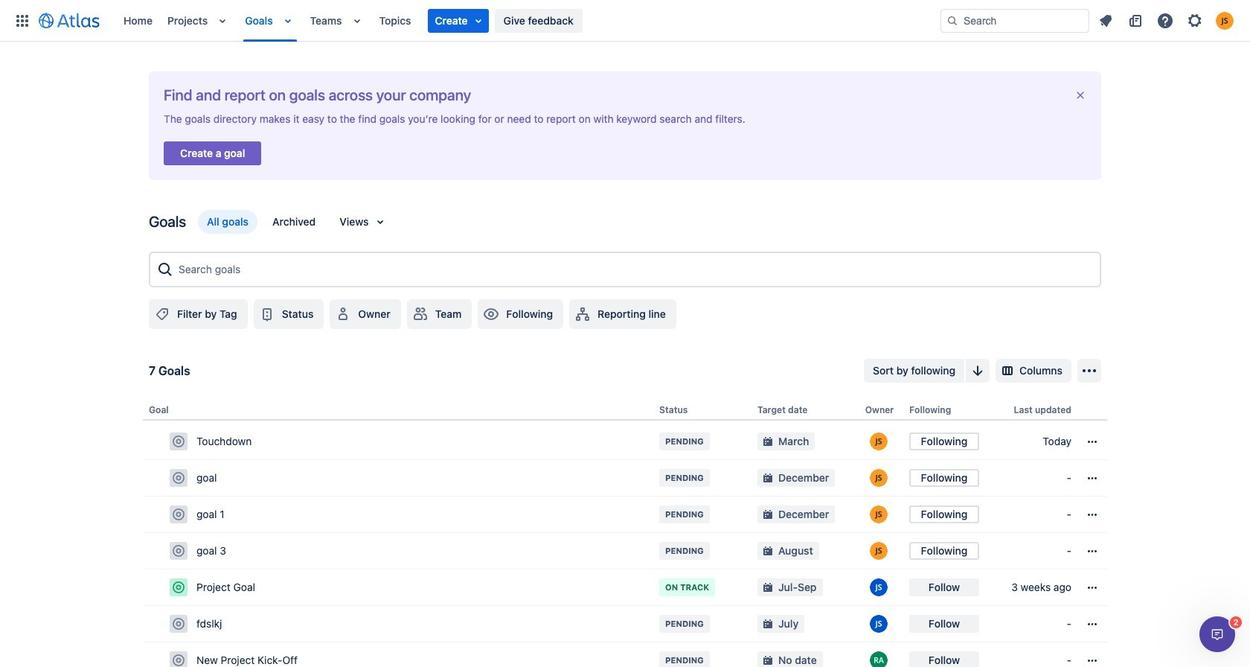 Task type: describe. For each thing, give the bounding box(es) containing it.
close banner image
[[1075, 89, 1087, 101]]

search image
[[947, 15, 959, 26]]

top element
[[9, 0, 941, 41]]

help image
[[1157, 12, 1175, 29]]

goal 1 image
[[173, 509, 185, 520]]

goal image
[[173, 472, 185, 484]]

new project kick-off image
[[173, 654, 185, 666]]

Search field
[[941, 9, 1090, 32]]

status image
[[258, 305, 276, 323]]

0 horizontal spatial list
[[116, 0, 941, 41]]

1 horizontal spatial list
[[1093, 9, 1242, 32]]

touchdown image
[[173, 436, 185, 448]]

Search goals field
[[174, 256, 1094, 283]]

notifications image
[[1097, 12, 1115, 29]]

goal 3 image
[[173, 545, 185, 557]]

reverse sort order image
[[969, 362, 987, 380]]



Task type: vqa. For each thing, say whether or not it's contained in the screenshot.
Label icon
yes



Task type: locate. For each thing, give the bounding box(es) containing it.
settings image
[[1187, 12, 1205, 29]]

project goal image
[[173, 582, 185, 593]]

account image
[[1216, 12, 1234, 29]]

list item inside top element
[[428, 9, 489, 32]]

following image
[[483, 305, 501, 323]]

search goals image
[[156, 261, 174, 278]]

dialog
[[1200, 616, 1236, 652]]

switch to... image
[[13, 12, 31, 29]]

list
[[116, 0, 941, 41], [1093, 9, 1242, 32]]

None search field
[[941, 9, 1090, 32]]

label image
[[153, 305, 171, 323]]

banner
[[0, 0, 1251, 42]]

list item
[[428, 9, 489, 32]]

fdslkj image
[[173, 618, 185, 630]]



